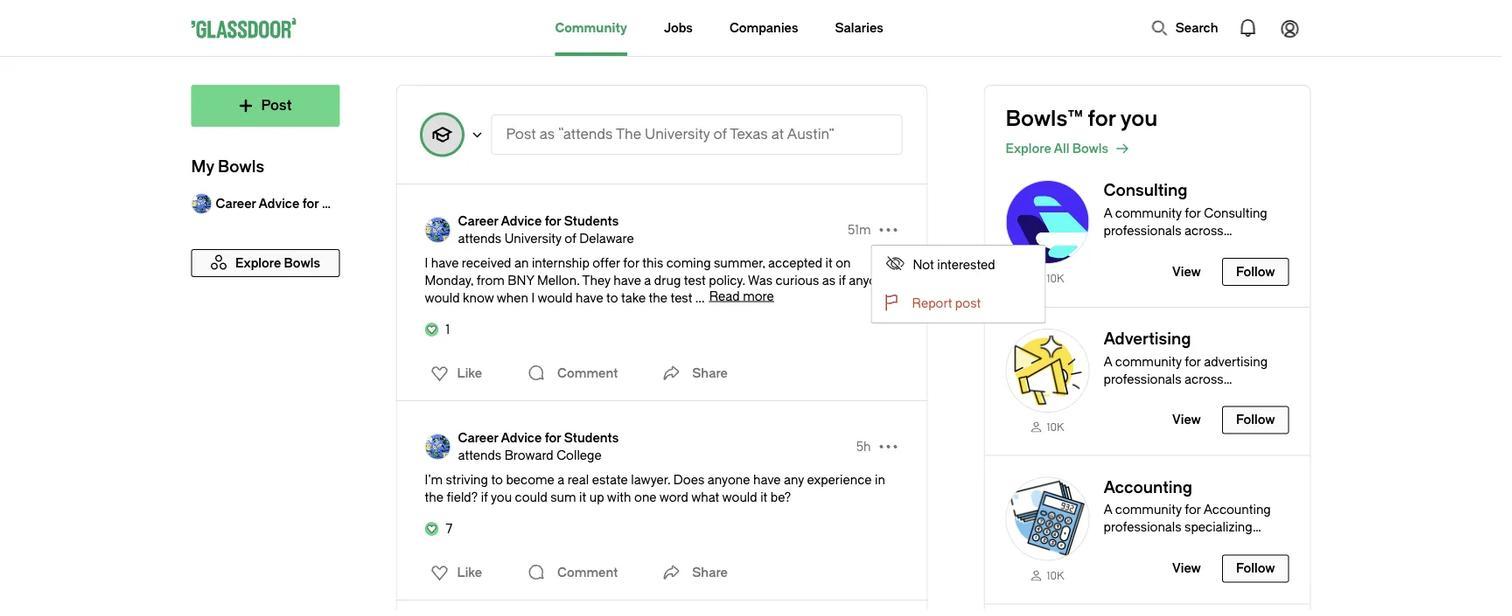 Task type: describe. For each thing, give the bounding box(es) containing it.
salaries link
[[835, 0, 883, 56]]

community link
[[555, 0, 627, 56]]

was
[[748, 273, 773, 288]]

could
[[515, 490, 548, 505]]

you inside the i'm striving to become a real estate lawyer. does anyone have any experience in the field? if you could sum it up with one word what would it be?
[[491, 490, 512, 505]]

share menu
[[871, 245, 1046, 324]]

explore all bowls link
[[1006, 138, 1310, 159]]

for inside i have received an internship offer for this coming summer, accepted it on monday, from bny mellon. they have a drug test policy. was curious as if anyone would know when i would have to take the test ...
[[623, 256, 639, 270]]

0 horizontal spatial would
[[425, 291, 460, 305]]

if inside i have received an internship offer for this coming summer, accepted it on monday, from bny mellon. they have a drug test policy. was curious as if anyone would know when i would have to take the test ...
[[839, 273, 846, 288]]

bny
[[508, 273, 534, 288]]

of inside career advice for students attends university of delaware
[[565, 231, 576, 246]]

explore
[[1006, 141, 1051, 156]]

more
[[743, 289, 774, 304]]

jobs link
[[664, 0, 693, 56]]

not
[[913, 258, 934, 272]]

coming
[[666, 256, 711, 270]]

companies for advertising
[[1104, 390, 1169, 404]]

read more
[[709, 289, 774, 304]]

community for advertising
[[1115, 355, 1182, 369]]

all
[[1054, 141, 1070, 156]]

salaries
[[835, 21, 883, 35]]

know
[[463, 291, 494, 305]]

policy.
[[709, 273, 745, 288]]

3 image for bowl image from the top
[[1006, 477, 1090, 561]]

in
[[875, 473, 885, 487]]

0 vertical spatial consulting
[[1104, 182, 1188, 200]]

my bowls
[[191, 158, 264, 176]]

austin"
[[787, 126, 835, 143]]

0 horizontal spatial bowls
[[218, 158, 264, 176]]

comment button for college
[[522, 556, 622, 591]]

curious
[[776, 273, 819, 288]]

0 vertical spatial test
[[684, 273, 706, 288]]

anyone inside the i'm striving to become a real estate lawyer. does anyone have any experience in the field? if you could sum it up with one word what would it be?
[[708, 473, 750, 487]]

career for career advice for students attends university of delaware
[[458, 214, 498, 228]]

texas
[[730, 126, 768, 143]]

have up monday, on the left top of the page
[[431, 256, 459, 270]]

my
[[191, 158, 214, 176]]

3 10k link from the top
[[1006, 568, 1090, 583]]

at
[[771, 126, 784, 143]]

anyone inside i have received an internship offer for this coming summer, accepted it on monday, from bny mellon. they have a drug test policy. was curious as if anyone would know when i would have to take the test ...
[[849, 273, 891, 288]]

broward
[[505, 448, 554, 463]]

1 horizontal spatial bowls
[[1072, 141, 1109, 156]]

one
[[634, 490, 657, 505]]

a inside i have received an internship offer for this coming summer, accepted it on monday, from bny mellon. they have a drug test policy. was curious as if anyone would know when i would have to take the test ...
[[644, 273, 651, 288]]

1 10k from the top
[[1047, 273, 1064, 285]]

students for career advice for students
[[322, 196, 376, 211]]

be?
[[771, 490, 791, 505]]

advice for career advice for students
[[259, 196, 300, 211]]

to inside i have received an internship offer for this coming summer, accepted it on monday, from bny mellon. they have a drug test policy. was curious as if anyone would know when i would have to take the test ...
[[606, 291, 618, 305]]

1 horizontal spatial you
[[1121, 107, 1158, 131]]

delaware
[[579, 231, 634, 246]]

career for career advice for students attends broward college
[[458, 431, 498, 445]]

estate
[[592, 473, 628, 487]]

post
[[506, 126, 536, 143]]

comment for college
[[557, 566, 618, 580]]

word
[[659, 490, 688, 505]]

any
[[784, 473, 804, 487]]

image for bowl image for advertising
[[1006, 329, 1090, 413]]

5h link
[[856, 438, 871, 456]]

when
[[497, 291, 528, 305]]

monday,
[[425, 273, 473, 288]]

read more button
[[709, 289, 774, 304]]

10k for advertising
[[1047, 421, 1064, 434]]

advertising
[[1104, 330, 1191, 348]]

for inside consulting a community for consulting professionals across companies
[[1185, 206, 1201, 220]]

this
[[642, 256, 663, 270]]

a inside the i'm striving to become a real estate lawyer. does anyone have any experience in the field? if you could sum it up with one word what would it be?
[[558, 473, 565, 487]]

read
[[709, 289, 740, 304]]

offer
[[593, 256, 620, 270]]

across for consulting
[[1185, 224, 1224, 238]]

not interested
[[913, 258, 995, 272]]

as inside button
[[540, 126, 555, 143]]

on
[[836, 256, 851, 270]]

for inside career advice for students attends university of delaware
[[545, 214, 561, 228]]

does
[[674, 473, 705, 487]]

share for career advice for students attends university of delaware
[[692, 366, 728, 381]]

career advice for students link down 'my bowls'
[[191, 186, 376, 221]]

lawyer.
[[631, 473, 671, 487]]

with
[[607, 490, 631, 505]]

striving
[[446, 473, 488, 487]]

have up 'take'
[[614, 273, 641, 288]]

comment button for of
[[522, 356, 622, 391]]

search
[[1176, 21, 1218, 35]]

have down they at the left top
[[576, 291, 603, 305]]

post
[[955, 296, 981, 311]]

like button for 7
[[420, 559, 487, 587]]

professionals for consulting
[[1104, 224, 1182, 238]]

companies
[[730, 21, 798, 35]]

up
[[589, 490, 604, 505]]

have inside the i'm striving to become a real estate lawyer. does anyone have any experience in the field? if you could sum it up with one word what would it be?
[[753, 473, 781, 487]]

would inside the i'm striving to become a real estate lawyer. does anyone have any experience in the field? if you could sum it up with one word what would it be?
[[722, 490, 757, 505]]

report post
[[912, 296, 981, 311]]

comment for of
[[557, 366, 618, 381]]

post as "attends the university of texas at austin"
[[506, 126, 835, 143]]

career advice for students attends university of delaware
[[458, 214, 634, 246]]

become
[[506, 473, 555, 487]]

internship
[[532, 256, 590, 270]]

51m link
[[848, 221, 871, 239]]

10k for accounting
[[1047, 570, 1064, 582]]

1
[[446, 322, 450, 337]]

career advice for students link for career advice for students attends university of delaware
[[458, 213, 634, 230]]

i'm striving to become a real estate lawyer. does anyone have any experience in the field? if you could sum it up with one word what would it be?
[[425, 473, 885, 505]]

"attends
[[558, 126, 613, 143]]

field?
[[447, 490, 478, 505]]

explore all bowls
[[1006, 141, 1109, 156]]

1 vertical spatial test
[[671, 291, 692, 305]]

report post menu item
[[872, 284, 1045, 323]]

sum
[[551, 490, 576, 505]]



Task type: vqa. For each thing, say whether or not it's contained in the screenshot.
It in the I have received an internship offer for this coming summer, accepted it on Monday, from BNY Mellon. They have a drug test policy. Was curious as if anyone would know when I would have to take the test ...
yes



Task type: locate. For each thing, give the bounding box(es) containing it.
1 like from the top
[[457, 366, 482, 381]]

1 share from the top
[[692, 366, 728, 381]]

1 vertical spatial community
[[1115, 355, 1182, 369]]

career advice for students attends broward college
[[458, 431, 619, 463]]

i have received an internship offer for this coming summer, accepted it on monday, from bny mellon. they have a drug test policy. was curious as if anyone would know when i would have to take the test ...
[[425, 256, 891, 305]]

share down what at left
[[692, 566, 728, 580]]

if inside the i'm striving to become a real estate lawyer. does anyone have any experience in the field? if you could sum it up with one word what would it be?
[[481, 490, 488, 505]]

0 horizontal spatial anyone
[[708, 473, 750, 487]]

1 vertical spatial professionals
[[1104, 372, 1182, 386]]

0 vertical spatial a
[[1104, 206, 1112, 220]]

bowls™
[[1006, 107, 1083, 131]]

of
[[714, 126, 727, 143], [565, 231, 576, 246]]

0 vertical spatial companies
[[1104, 241, 1169, 255]]

1 vertical spatial the
[[425, 490, 444, 505]]

companies inside consulting a community for consulting professionals across companies
[[1104, 241, 1169, 255]]

like for 1
[[457, 366, 482, 381]]

a
[[644, 273, 651, 288], [558, 473, 565, 487]]

0 vertical spatial across
[[1185, 224, 1224, 238]]

1 vertical spatial a
[[1104, 355, 1112, 369]]

image for post author image
[[425, 217, 451, 243], [425, 434, 451, 460]]

they
[[582, 273, 610, 288]]

companies inside advertising a community for advertising professionals across companies
[[1104, 390, 1169, 404]]

2 community from the top
[[1115, 355, 1182, 369]]

0 vertical spatial to
[[606, 291, 618, 305]]

career inside career advice for students attends university of delaware
[[458, 214, 498, 228]]

advice up broward
[[501, 431, 542, 445]]

for
[[1088, 107, 1116, 131], [302, 196, 319, 211], [1185, 206, 1201, 220], [545, 214, 561, 228], [623, 256, 639, 270], [1185, 355, 1201, 369], [545, 431, 561, 445]]

1 vertical spatial bowls
[[218, 158, 264, 176]]

like
[[457, 366, 482, 381], [457, 566, 482, 580]]

what
[[691, 490, 719, 505]]

1 attends from the top
[[458, 231, 501, 246]]

across inside consulting a community for consulting professionals across companies
[[1185, 224, 1224, 238]]

like down field?
[[457, 566, 482, 580]]

interested
[[937, 258, 995, 272]]

it left on
[[826, 256, 833, 270]]

bowls
[[1072, 141, 1109, 156], [218, 158, 264, 176]]

1 across from the top
[[1185, 224, 1224, 238]]

a
[[1104, 206, 1112, 220], [1104, 355, 1112, 369]]

to inside the i'm striving to become a real estate lawyer. does anyone have any experience in the field? if you could sum it up with one word what would it be?
[[491, 473, 503, 487]]

0 vertical spatial community
[[1115, 206, 1182, 220]]

share down "..."
[[692, 366, 728, 381]]

jobs
[[664, 21, 693, 35]]

anyone down on
[[849, 273, 891, 288]]

if right field?
[[481, 490, 488, 505]]

professionals down advertising
[[1104, 372, 1182, 386]]

0 vertical spatial 10k link
[[1006, 271, 1090, 286]]

students for career advice for students attends broward college
[[564, 431, 619, 445]]

if
[[839, 273, 846, 288], [481, 490, 488, 505]]

0 vertical spatial image for post author image
[[425, 217, 451, 243]]

university up an
[[505, 231, 562, 246]]

1 companies from the top
[[1104, 241, 1169, 255]]

1 community from the top
[[1115, 206, 1182, 220]]

2 vertical spatial 10k link
[[1006, 568, 1090, 583]]

career up "striving" on the bottom left of page
[[458, 431, 498, 445]]

career advice for students
[[216, 196, 376, 211]]

comment down up
[[557, 566, 618, 580]]

1 horizontal spatial consulting
[[1204, 206, 1268, 220]]

would
[[425, 291, 460, 305], [538, 291, 573, 305], [722, 490, 757, 505]]

2 comment from the top
[[557, 566, 618, 580]]

advice down 'my bowls'
[[259, 196, 300, 211]]

2 companies from the top
[[1104, 390, 1169, 404]]

anyone up what at left
[[708, 473, 750, 487]]

1 vertical spatial you
[[491, 490, 512, 505]]

to right "striving" on the bottom left of page
[[491, 473, 503, 487]]

2 like from the top
[[457, 566, 482, 580]]

2 image for bowl image from the top
[[1006, 329, 1090, 413]]

attends for career advice for students attends broward college
[[458, 448, 501, 463]]

as inside i have received an internship offer for this coming summer, accepted it on monday, from bny mellon. they have a drug test policy. was curious as if anyone would know when i would have to take the test ...
[[822, 273, 836, 288]]

1 vertical spatial advice
[[501, 214, 542, 228]]

0 horizontal spatial consulting
[[1104, 182, 1188, 200]]

2 horizontal spatial it
[[826, 256, 833, 270]]

1 vertical spatial comment button
[[522, 556, 622, 591]]

share button
[[657, 356, 728, 391]]

10k link for advertising
[[1006, 420, 1090, 434]]

career advice for students link for career advice for students attends broward college
[[458, 430, 619, 447]]

professionals inside consulting a community for consulting professionals across companies
[[1104, 224, 1182, 238]]

1 horizontal spatial of
[[714, 126, 727, 143]]

advertising a community for advertising professionals across companies
[[1104, 330, 1268, 404]]

companies for consulting
[[1104, 241, 1169, 255]]

would right what at left
[[722, 490, 757, 505]]

experience
[[807, 473, 872, 487]]

the down the i'm at the left bottom
[[425, 490, 444, 505]]

attends inside career advice for students attends broward college
[[458, 448, 501, 463]]

1 horizontal spatial anyone
[[849, 273, 891, 288]]

2 vertical spatial image for bowl image
[[1006, 477, 1090, 561]]

image for post author image for career advice for students attends broward college
[[425, 434, 451, 460]]

0 vertical spatial attends
[[458, 231, 501, 246]]

the
[[616, 126, 641, 143]]

0 vertical spatial professionals
[[1104, 224, 1182, 238]]

1 comment button from the top
[[522, 356, 622, 391]]

across for advertising
[[1185, 372, 1224, 386]]

1 vertical spatial anyone
[[708, 473, 750, 487]]

report
[[912, 296, 952, 311]]

university inside button
[[645, 126, 710, 143]]

0 horizontal spatial a
[[558, 473, 565, 487]]

advice
[[259, 196, 300, 211], [501, 214, 542, 228], [501, 431, 542, 445]]

1 vertical spatial share
[[692, 566, 728, 580]]

2 attends from the top
[[458, 448, 501, 463]]

1 vertical spatial 10k
[[1047, 421, 1064, 434]]

0 vertical spatial advice
[[259, 196, 300, 211]]

2 10k from the top
[[1047, 421, 1064, 434]]

accounting
[[1104, 479, 1192, 497]]

1 horizontal spatial a
[[644, 273, 651, 288]]

1 vertical spatial as
[[822, 273, 836, 288]]

share inside dropdown button
[[692, 366, 728, 381]]

5h
[[856, 440, 871, 454]]

image for bowl image
[[1006, 180, 1090, 264], [1006, 329, 1090, 413], [1006, 477, 1090, 561]]

for inside career advice for students attends broward college
[[545, 431, 561, 445]]

0 horizontal spatial it
[[579, 490, 586, 505]]

advertising
[[1204, 355, 1268, 369]]

1 vertical spatial a
[[558, 473, 565, 487]]

accepted
[[768, 256, 822, 270]]

anyone
[[849, 273, 891, 288], [708, 473, 750, 487]]

you
[[1121, 107, 1158, 131], [491, 490, 512, 505]]

a left real
[[558, 473, 565, 487]]

companies link
[[730, 0, 798, 56]]

career up received
[[458, 214, 498, 228]]

2 share from the top
[[692, 566, 728, 580]]

0 vertical spatial if
[[839, 273, 846, 288]]

2 like button from the top
[[420, 559, 487, 587]]

0 vertical spatial career
[[216, 196, 256, 211]]

2 vertical spatial advice
[[501, 431, 542, 445]]

2 10k link from the top
[[1006, 420, 1090, 434]]

a down "this"
[[644, 273, 651, 288]]

university inside career advice for students attends university of delaware
[[505, 231, 562, 246]]

7
[[446, 522, 452, 536]]

2 comment button from the top
[[522, 556, 622, 591]]

the inside the i'm striving to become a real estate lawyer. does anyone have any experience in the field? if you could sum it up with one word what would it be?
[[425, 490, 444, 505]]

advice inside career advice for students attends university of delaware
[[501, 214, 542, 228]]

take
[[621, 291, 646, 305]]

1 vertical spatial like
[[457, 566, 482, 580]]

0 vertical spatial image for bowl image
[[1006, 180, 1090, 264]]

0 horizontal spatial if
[[481, 490, 488, 505]]

the
[[649, 291, 668, 305], [425, 490, 444, 505]]

like button down 7 on the bottom of the page
[[420, 559, 487, 587]]

summer,
[[714, 256, 765, 270]]

comment button
[[522, 356, 622, 391], [522, 556, 622, 591]]

1 horizontal spatial the
[[649, 291, 668, 305]]

0 vertical spatial a
[[644, 273, 651, 288]]

to left 'take'
[[606, 291, 618, 305]]

0 vertical spatial like
[[457, 366, 482, 381]]

mellon.
[[537, 273, 580, 288]]

an
[[514, 256, 529, 270]]

1 vertical spatial consulting
[[1204, 206, 1268, 220]]

2 across from the top
[[1185, 372, 1224, 386]]

1 vertical spatial across
[[1185, 372, 1224, 386]]

it inside i have received an internship offer for this coming summer, accepted it on monday, from bny mellon. they have a drug test policy. was curious as if anyone would know when i would have to take the test ...
[[826, 256, 833, 270]]

across
[[1185, 224, 1224, 238], [1185, 372, 1224, 386]]

consulting a community for consulting professionals across companies
[[1104, 182, 1268, 255]]

2 a from the top
[[1104, 355, 1112, 369]]

1 horizontal spatial it
[[760, 490, 768, 505]]

i'm
[[425, 473, 443, 487]]

2 image for post author image from the top
[[425, 434, 451, 460]]

advice for career advice for students attends university of delaware
[[501, 214, 542, 228]]

i
[[425, 256, 428, 270], [531, 291, 535, 305]]

1 a from the top
[[1104, 206, 1112, 220]]

1 like button from the top
[[420, 360, 487, 388]]

like button down 1
[[420, 360, 487, 388]]

have up be?
[[753, 473, 781, 487]]

1 horizontal spatial if
[[839, 273, 846, 288]]

2 vertical spatial students
[[564, 431, 619, 445]]

from
[[476, 273, 505, 288]]

1 horizontal spatial to
[[606, 291, 618, 305]]

have
[[431, 256, 459, 270], [614, 273, 641, 288], [576, 291, 603, 305], [753, 473, 781, 487]]

1 vertical spatial like button
[[420, 559, 487, 587]]

a down advertising
[[1104, 355, 1112, 369]]

career advice for students link
[[191, 186, 376, 221], [458, 213, 634, 230], [458, 430, 619, 447]]

if down on
[[839, 273, 846, 288]]

a for advertising
[[1104, 355, 1112, 369]]

0 vertical spatial share
[[692, 366, 728, 381]]

of inside button
[[714, 126, 727, 143]]

community
[[1115, 206, 1182, 220], [1115, 355, 1182, 369]]

professionals down the explore all bowls link at right top
[[1104, 224, 1182, 238]]

it left up
[[579, 490, 586, 505]]

of up 'internship'
[[565, 231, 576, 246]]

received
[[462, 256, 511, 270]]

test left "..."
[[671, 291, 692, 305]]

1 vertical spatial attends
[[458, 448, 501, 463]]

to
[[606, 291, 618, 305], [491, 473, 503, 487]]

image for bowl image for consulting
[[1006, 180, 1090, 264]]

bowls right all in the top of the page
[[1072, 141, 1109, 156]]

comment button up career advice for students attends broward college
[[522, 356, 622, 391]]

career advice for students link up broward
[[458, 430, 619, 447]]

1 vertical spatial image for post author image
[[425, 434, 451, 460]]

0 vertical spatial the
[[649, 291, 668, 305]]

community inside consulting a community for consulting professionals across companies
[[1115, 206, 1182, 220]]

the inside i have received an internship offer for this coming summer, accepted it on monday, from bny mellon. they have a drug test policy. was curious as if anyone would know when i would have to take the test ...
[[649, 291, 668, 305]]

attends
[[458, 231, 501, 246], [458, 448, 501, 463]]

0 vertical spatial bowls
[[1072, 141, 1109, 156]]

students
[[322, 196, 376, 211], [564, 214, 619, 228], [564, 431, 619, 445]]

10k link for consulting
[[1006, 271, 1090, 286]]

consulting
[[1104, 182, 1188, 200], [1204, 206, 1268, 220]]

like down know
[[457, 366, 482, 381]]

0 horizontal spatial i
[[425, 256, 428, 270]]

community
[[555, 21, 627, 35]]

advice up an
[[501, 214, 542, 228]]

1 vertical spatial career
[[458, 214, 498, 228]]

1 vertical spatial comment
[[557, 566, 618, 580]]

0 vertical spatial 10k
[[1047, 273, 1064, 285]]

like for 7
[[457, 566, 482, 580]]

the down drug
[[649, 291, 668, 305]]

it left be?
[[760, 490, 768, 505]]

share button
[[657, 556, 728, 591]]

community for consulting
[[1115, 206, 1182, 220]]

university right the
[[645, 126, 710, 143]]

10k
[[1047, 273, 1064, 285], [1047, 421, 1064, 434], [1047, 570, 1064, 582]]

1 professionals from the top
[[1104, 224, 1182, 238]]

i right when
[[531, 291, 535, 305]]

bowls™ for you
[[1006, 107, 1158, 131]]

1 horizontal spatial as
[[822, 273, 836, 288]]

...
[[695, 291, 705, 305]]

would down monday, on the left top of the page
[[425, 291, 460, 305]]

students for career advice for students attends university of delaware
[[564, 214, 619, 228]]

you up the explore all bowls link at right top
[[1121, 107, 1158, 131]]

2 horizontal spatial would
[[722, 490, 757, 505]]

not interested menu item
[[872, 246, 1045, 284]]

share for career advice for students attends broward college
[[692, 566, 728, 580]]

image for post author image for career advice for students attends university of delaware
[[425, 217, 451, 243]]

1 vertical spatial of
[[565, 231, 576, 246]]

0 vertical spatial students
[[322, 196, 376, 211]]

post as "attends the university of texas at austin" button
[[491, 115, 902, 155]]

across inside advertising a community for advertising professionals across companies
[[1185, 372, 1224, 386]]

0 vertical spatial comment
[[557, 366, 618, 381]]

a inside advertising a community for advertising professionals across companies
[[1104, 355, 1112, 369]]

i up monday, on the left top of the page
[[425, 256, 428, 270]]

1 image for bowl image from the top
[[1006, 180, 1090, 264]]

attends for career advice for students attends university of delaware
[[458, 231, 501, 246]]

would down mellon.
[[538, 291, 573, 305]]

a down the explore all bowls link at right top
[[1104, 206, 1112, 220]]

professionals
[[1104, 224, 1182, 238], [1104, 372, 1182, 386]]

0 vertical spatial as
[[540, 126, 555, 143]]

51m
[[848, 223, 871, 237]]

1 vertical spatial companies
[[1104, 390, 1169, 404]]

0 horizontal spatial university
[[505, 231, 562, 246]]

2 vertical spatial 10k
[[1047, 570, 1064, 582]]

comment button down sum
[[522, 556, 622, 591]]

search button
[[1142, 10, 1227, 45]]

attends up "striving" on the bottom left of page
[[458, 448, 501, 463]]

of left texas
[[714, 126, 727, 143]]

2 vertical spatial career
[[458, 431, 498, 445]]

a inside consulting a community for consulting professionals across companies
[[1104, 206, 1112, 220]]

1 vertical spatial if
[[481, 490, 488, 505]]

1 horizontal spatial would
[[538, 291, 573, 305]]

college
[[557, 448, 602, 463]]

0 horizontal spatial of
[[565, 231, 576, 246]]

drug
[[654, 273, 681, 288]]

0 vertical spatial i
[[425, 256, 428, 270]]

1 comment from the top
[[557, 366, 618, 381]]

1 horizontal spatial university
[[645, 126, 710, 143]]

a for consulting
[[1104, 206, 1112, 220]]

test up "..."
[[684, 273, 706, 288]]

share inside popup button
[[692, 566, 728, 580]]

toogle identity image
[[421, 114, 463, 156]]

like button for 1
[[420, 360, 487, 388]]

as right "curious"
[[822, 273, 836, 288]]

career inside career advice for students attends broward college
[[458, 431, 498, 445]]

0 vertical spatial like button
[[420, 360, 487, 388]]

image for post author image up the i'm at the left bottom
[[425, 434, 451, 460]]

community down the explore all bowls link at right top
[[1115, 206, 1182, 220]]

real
[[568, 473, 589, 487]]

bowls right the my
[[218, 158, 264, 176]]

career
[[216, 196, 256, 211], [458, 214, 498, 228], [458, 431, 498, 445]]

comment up 'college'
[[557, 366, 618, 381]]

0 vertical spatial anyone
[[849, 273, 891, 288]]

share
[[692, 366, 728, 381], [692, 566, 728, 580]]

advice for career advice for students attends broward college
[[501, 431, 542, 445]]

career down 'my bowls'
[[216, 196, 256, 211]]

0 vertical spatial comment button
[[522, 356, 622, 391]]

professionals for advertising
[[1104, 372, 1182, 386]]

community inside advertising a community for advertising professionals across companies
[[1115, 355, 1182, 369]]

students inside career advice for students attends broward college
[[564, 431, 619, 445]]

you left could
[[491, 490, 512, 505]]

0 horizontal spatial to
[[491, 473, 503, 487]]

2 professionals from the top
[[1104, 372, 1182, 386]]

1 vertical spatial 10k link
[[1006, 420, 1090, 434]]

for inside advertising a community for advertising professionals across companies
[[1185, 355, 1201, 369]]

0 vertical spatial of
[[714, 126, 727, 143]]

1 image for post author image from the top
[[425, 217, 451, 243]]

attends up received
[[458, 231, 501, 246]]

students inside career advice for students attends university of delaware
[[564, 214, 619, 228]]

1 vertical spatial university
[[505, 231, 562, 246]]

professionals inside advertising a community for advertising professionals across companies
[[1104, 372, 1182, 386]]

attends inside career advice for students attends university of delaware
[[458, 231, 501, 246]]

0 horizontal spatial the
[[425, 490, 444, 505]]

image for post author image up monday, on the left top of the page
[[425, 217, 451, 243]]

1 vertical spatial i
[[531, 291, 535, 305]]

1 10k link from the top
[[1006, 271, 1090, 286]]

0 horizontal spatial as
[[540, 126, 555, 143]]

1 vertical spatial image for bowl image
[[1006, 329, 1090, 413]]

career advice for students link up 'internship'
[[458, 213, 634, 230]]

1 vertical spatial students
[[564, 214, 619, 228]]

community down advertising
[[1115, 355, 1182, 369]]

advice inside career advice for students attends broward college
[[501, 431, 542, 445]]

as right post
[[540, 126, 555, 143]]

0 vertical spatial university
[[645, 126, 710, 143]]

1 vertical spatial to
[[491, 473, 503, 487]]

0 horizontal spatial you
[[491, 490, 512, 505]]

1 horizontal spatial i
[[531, 291, 535, 305]]

career for career advice for students
[[216, 196, 256, 211]]

3 10k from the top
[[1047, 570, 1064, 582]]

0 vertical spatial you
[[1121, 107, 1158, 131]]



